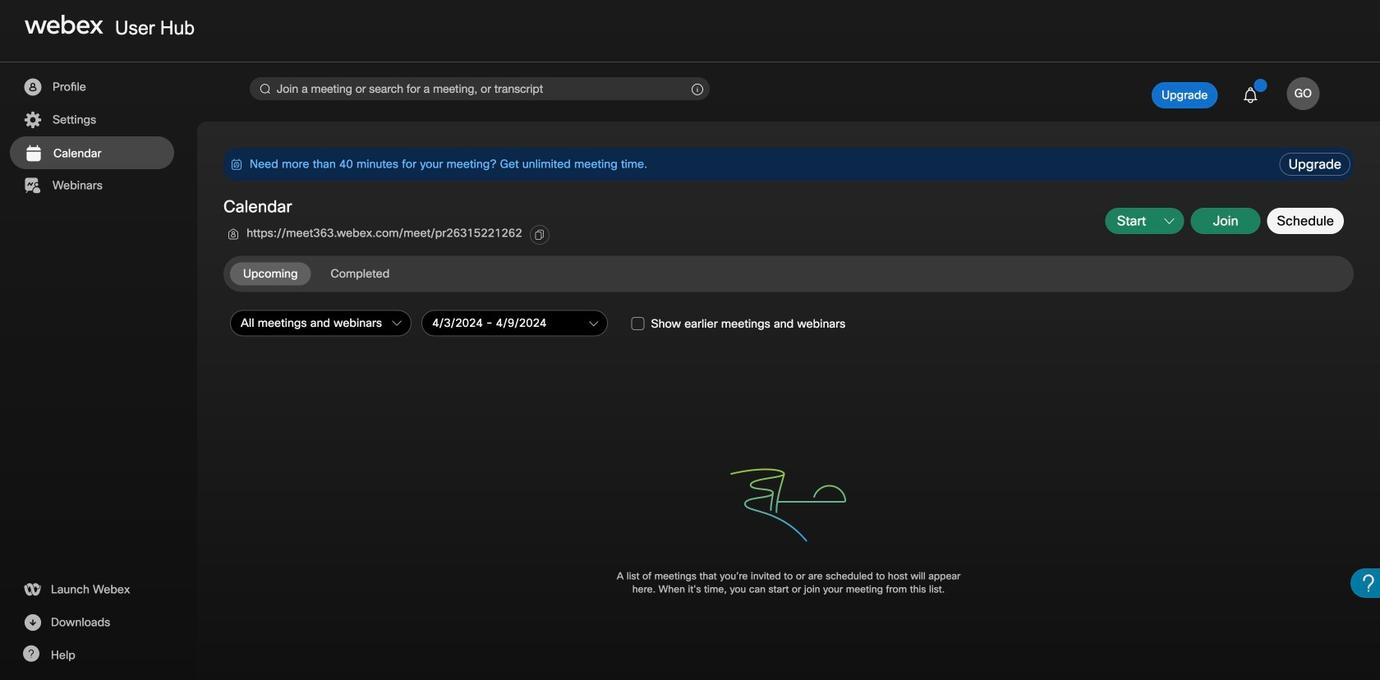 Task type: locate. For each thing, give the bounding box(es) containing it.
mds message queing_bold image
[[230, 158, 243, 171]]

tab panel
[[224, 307, 1357, 641]]

region
[[224, 148, 1277, 181]]

0 horizontal spatial tab
[[230, 263, 311, 286]]

mds webex helix filled image
[[22, 580, 42, 600]]

start a meeting options image
[[1165, 217, 1175, 227]]

1 horizontal spatial tab
[[318, 263, 403, 286]]

copy image
[[534, 229, 545, 241]]

tab list
[[230, 263, 409, 286]]

tab
[[230, 263, 311, 286], [318, 263, 403, 286]]

mds people circle_filled image
[[22, 77, 43, 97]]

mds settings_filled image
[[22, 110, 43, 130]]

mds webinar_filled image
[[22, 176, 43, 196]]



Task type: describe. For each thing, give the bounding box(es) containing it.
ng help active image
[[22, 646, 39, 662]]

mds meetings_filled image
[[23, 144, 44, 164]]

mds content download_filled image
[[22, 613, 43, 633]]

1 tab from the left
[[230, 263, 311, 286]]

cisco webex image
[[25, 15, 104, 35]]

Join a meeting or search for a meeting, or transcript text field
[[250, 77, 710, 100]]

2 tab from the left
[[318, 263, 403, 286]]



